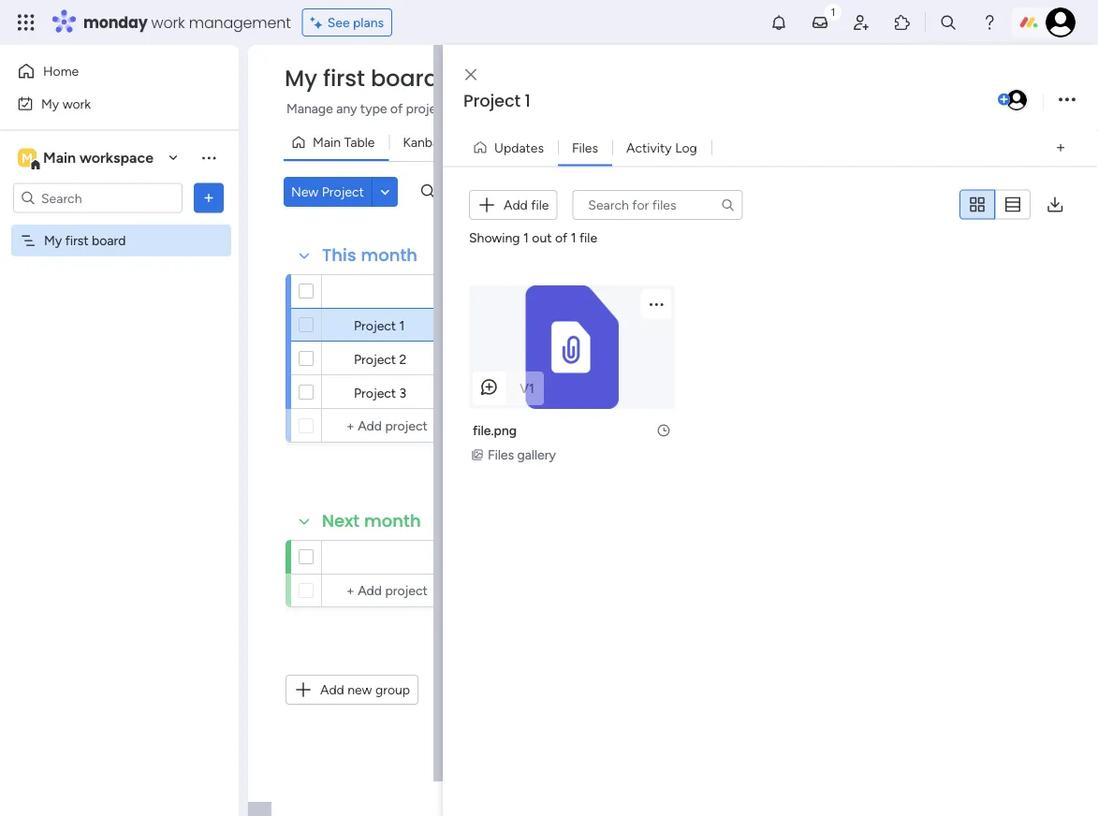 Task type: describe. For each thing, give the bounding box(es) containing it.
file inside button
[[531, 197, 549, 213]]

manage
[[287, 101, 333, 117]]

project 1 inside "field"
[[464, 89, 531, 113]]

new project
[[291, 184, 364, 200]]

Search for files search field
[[572, 190, 743, 220]]

search everything image
[[939, 13, 958, 32]]

this
[[322, 243, 356, 267]]

1 horizontal spatial of
[[555, 230, 568, 246]]

my first board
[[44, 233, 126, 249]]

select product image
[[17, 13, 36, 32]]

project
[[797, 101, 840, 117]]

gallery
[[517, 447, 556, 463]]

updates
[[494, 140, 544, 155]]

2
[[399, 351, 407, 367]]

home button
[[11, 56, 201, 86]]

main for main workspace
[[43, 149, 76, 167]]

month for this month
[[361, 243, 418, 267]]

kanban
[[403, 134, 447, 150]]

main workspace
[[43, 149, 154, 167]]

my for my first board
[[44, 233, 62, 249]]

1 left out
[[523, 230, 529, 246]]

files for files
[[572, 140, 598, 155]]

management
[[189, 12, 291, 33]]

showing 1 out of 1 file
[[469, 230, 597, 246]]

monday work management
[[83, 12, 291, 33]]

showing
[[469, 230, 520, 246]]

files button
[[558, 132, 612, 162]]

1 image
[[825, 1, 842, 22]]

my first board list box
[[0, 221, 239, 509]]

files for files gallery
[[488, 447, 514, 463]]

board for my first board manage any type of project. assign owners, set timelines and keep track of where your project stands.
[[371, 63, 439, 94]]

1 vertical spatial project 1
[[354, 317, 405, 333]]

+ Add project text field
[[331, 415, 478, 437]]

keep
[[648, 101, 676, 117]]

activity log
[[626, 140, 697, 155]]

first for my first board manage any type of project. assign owners, set timelines and keep track of where your project stands.
[[323, 63, 365, 94]]

owners,
[[497, 101, 543, 117]]

3
[[399, 385, 407, 401]]

file.png
[[473, 423, 517, 439]]

home
[[43, 63, 79, 79]]

stands.
[[843, 101, 884, 117]]

notifications image
[[770, 13, 788, 32]]

v1
[[520, 381, 535, 397]]

activity log button
[[612, 132, 711, 162]]

1 up 2
[[399, 317, 405, 333]]

files gallery button
[[469, 445, 562, 465]]

search image
[[720, 197, 735, 212]]

add file
[[504, 197, 549, 213]]

workspace
[[80, 149, 154, 167]]

next
[[322, 509, 360, 533]]

kanban button
[[389, 127, 461, 157]]

inbox image
[[811, 13, 830, 32]]

add for add new group
[[320, 682, 344, 698]]

1 right out
[[571, 230, 576, 246]]

Search in workspace field
[[39, 187, 156, 209]]

main table button
[[284, 127, 389, 157]]

project left 3
[[354, 385, 396, 401]]

Next month field
[[317, 509, 426, 534]]

invite members image
[[852, 13, 871, 32]]

+ Add project text field
[[331, 580, 478, 602]]

next month
[[322, 509, 421, 533]]

add new group button
[[286, 675, 419, 705]]

john smith image
[[1005, 88, 1029, 112]]

where
[[728, 101, 764, 117]]

project up project 2
[[354, 317, 396, 333]]

apps image
[[893, 13, 912, 32]]

project.
[[406, 101, 451, 117]]

see plans button
[[302, 8, 392, 37]]



Task type: vqa. For each thing, say whether or not it's contained in the screenshot.
board
yes



Task type: locate. For each thing, give the bounding box(es) containing it.
dapulse addbtn image
[[998, 94, 1010, 106]]

file
[[531, 197, 549, 213], [580, 230, 597, 246]]

activity
[[626, 140, 672, 155]]

add file button
[[469, 190, 557, 220]]

1 horizontal spatial file
[[580, 230, 597, 246]]

1 vertical spatial files
[[488, 447, 514, 463]]

0 vertical spatial my
[[285, 63, 317, 94]]

project 2
[[354, 351, 407, 367]]

first inside list box
[[65, 233, 89, 249]]

month inside the next month field
[[364, 509, 421, 533]]

My first board field
[[280, 63, 444, 94]]

my down search in workspace field
[[44, 233, 62, 249]]

0 horizontal spatial work
[[62, 96, 91, 111]]

see
[[327, 15, 350, 30]]

1 horizontal spatial first
[[323, 63, 365, 94]]

month for next month
[[364, 509, 421, 533]]

1 left set
[[525, 89, 531, 113]]

1 vertical spatial my
[[41, 96, 59, 111]]

first inside my first board manage any type of project. assign owners, set timelines and keep track of where your project stands.
[[323, 63, 365, 94]]

work down home
[[62, 96, 91, 111]]

project left 2
[[354, 351, 396, 367]]

board up project. on the left top of the page
[[371, 63, 439, 94]]

work for my
[[62, 96, 91, 111]]

my for my first board manage any type of project. assign owners, set timelines and keep track of where your project stands.
[[285, 63, 317, 94]]

options image
[[199, 189, 218, 207]]

0 vertical spatial first
[[323, 63, 365, 94]]

add for add file
[[504, 197, 528, 213]]

0 vertical spatial work
[[151, 12, 185, 33]]

plans
[[353, 15, 384, 30]]

1 vertical spatial file
[[580, 230, 597, 246]]

0 horizontal spatial files
[[488, 447, 514, 463]]

1 vertical spatial first
[[65, 233, 89, 249]]

table
[[344, 134, 375, 150]]

type
[[360, 101, 387, 117]]

0 vertical spatial file
[[531, 197, 549, 213]]

my work
[[41, 96, 91, 111]]

first for my first board
[[65, 233, 89, 249]]

month inside the this month field
[[361, 243, 418, 267]]

workspace image
[[18, 147, 37, 168]]

1 horizontal spatial main
[[313, 134, 341, 150]]

option
[[0, 224, 239, 228]]

board inside my first board manage any type of project. assign owners, set timelines and keep track of where your project stands.
[[371, 63, 439, 94]]

group
[[375, 682, 410, 698]]

download image
[[1046, 195, 1065, 214]]

of right type
[[390, 101, 403, 117]]

close image
[[465, 68, 477, 82]]

first down search in workspace field
[[65, 233, 89, 249]]

main table
[[313, 134, 375, 150]]

my up the manage
[[285, 63, 317, 94]]

main inside workspace selection element
[[43, 149, 76, 167]]

0 vertical spatial add
[[504, 197, 528, 213]]

1 vertical spatial month
[[364, 509, 421, 533]]

2 vertical spatial my
[[44, 233, 62, 249]]

add
[[504, 197, 528, 213], [320, 682, 344, 698]]

v2 search image
[[421, 181, 435, 202]]

my work button
[[11, 88, 201, 118]]

my first board manage any type of project. assign owners, set timelines and keep track of where your project stands.
[[285, 63, 884, 117]]

set
[[546, 101, 564, 117]]

0 vertical spatial files
[[572, 140, 598, 155]]

manage any type of project. assign owners, set timelines and keep track of where your project stands. button
[[284, 97, 913, 120]]

main for main table
[[313, 134, 341, 150]]

any
[[336, 101, 357, 117]]

This month field
[[317, 243, 422, 268]]

project 1 up project 2
[[354, 317, 405, 333]]

work
[[151, 12, 185, 33], [62, 96, 91, 111]]

None search field
[[572, 190, 743, 220]]

work right monday
[[151, 12, 185, 33]]

m
[[22, 150, 33, 166]]

board down search in workspace field
[[92, 233, 126, 249]]

work for monday
[[151, 12, 185, 33]]

files inside 'files' button
[[572, 140, 598, 155]]

files down timelines at the right top of the page
[[572, 140, 598, 155]]

add new group
[[320, 682, 410, 698]]

0 horizontal spatial project 1
[[354, 317, 405, 333]]

0 horizontal spatial first
[[65, 233, 89, 249]]

my down home
[[41, 96, 59, 111]]

board inside list box
[[92, 233, 126, 249]]

1 vertical spatial add
[[320, 682, 344, 698]]

main left table
[[313, 134, 341, 150]]

options image
[[1059, 88, 1076, 113]]

john smith image
[[1046, 7, 1076, 37]]

files inside 'files gallery' button
[[488, 447, 514, 463]]

1 horizontal spatial files
[[572, 140, 598, 155]]

0 horizontal spatial of
[[390, 101, 403, 117]]

project
[[464, 89, 521, 113], [322, 184, 364, 200], [354, 317, 396, 333], [354, 351, 396, 367], [354, 385, 396, 401]]

my
[[285, 63, 317, 94], [41, 96, 59, 111], [44, 233, 62, 249]]

project 3
[[354, 385, 407, 401]]

track
[[680, 101, 709, 117]]

0 horizontal spatial board
[[92, 233, 126, 249]]

of right out
[[555, 230, 568, 246]]

0 vertical spatial board
[[371, 63, 439, 94]]

1 horizontal spatial add
[[504, 197, 528, 213]]

timelines
[[567, 101, 620, 117]]

help image
[[980, 13, 999, 32]]

0 horizontal spatial add
[[320, 682, 344, 698]]

first up the any
[[323, 63, 365, 94]]

add left "new" at the left
[[320, 682, 344, 698]]

my inside my first board manage any type of project. assign owners, set timelines and keep track of where your project stands.
[[285, 63, 317, 94]]

board
[[371, 63, 439, 94], [92, 233, 126, 249]]

new
[[348, 682, 372, 698]]

1 horizontal spatial board
[[371, 63, 439, 94]]

and
[[623, 101, 645, 117]]

main
[[313, 134, 341, 150], [43, 149, 76, 167]]

file right out
[[580, 230, 597, 246]]

log
[[675, 140, 697, 155]]

file up out
[[531, 197, 549, 213]]

month right next
[[364, 509, 421, 533]]

of
[[390, 101, 403, 117], [712, 101, 725, 117], [555, 230, 568, 246]]

month
[[361, 243, 418, 267], [364, 509, 421, 533]]

0 vertical spatial month
[[361, 243, 418, 267]]

2 horizontal spatial of
[[712, 101, 725, 117]]

out
[[532, 230, 552, 246]]

0 horizontal spatial main
[[43, 149, 76, 167]]

1 horizontal spatial work
[[151, 12, 185, 33]]

my inside list box
[[44, 233, 62, 249]]

files
[[572, 140, 598, 155], [488, 447, 514, 463]]

this month
[[322, 243, 418, 267]]

gallery layout group
[[960, 190, 1031, 220]]

add view image
[[1057, 141, 1065, 154]]

project 1
[[464, 89, 531, 113], [354, 317, 405, 333]]

file actions image
[[647, 295, 666, 314]]

files gallery
[[488, 447, 556, 463]]

project inside "field"
[[464, 89, 521, 113]]

add up showing 1 out of 1 file
[[504, 197, 528, 213]]

0 vertical spatial project 1
[[464, 89, 531, 113]]

project inside button
[[322, 184, 364, 200]]

Project 1 field
[[459, 89, 994, 113]]

new
[[291, 184, 319, 200]]

of right track
[[712, 101, 725, 117]]

see plans
[[327, 15, 384, 30]]

1 inside project 1 "field"
[[525, 89, 531, 113]]

project 1 down close "icon"
[[464, 89, 531, 113]]

my inside button
[[41, 96, 59, 111]]

main right workspace icon
[[43, 149, 76, 167]]

project right 'new'
[[322, 184, 364, 200]]

files down file.png
[[488, 447, 514, 463]]

my for my work
[[41, 96, 59, 111]]

your
[[768, 101, 794, 117]]

first
[[323, 63, 365, 94], [65, 233, 89, 249]]

1 vertical spatial board
[[92, 233, 126, 249]]

assign
[[455, 101, 494, 117]]

1 horizontal spatial project 1
[[464, 89, 531, 113]]

new project button
[[284, 177, 372, 207]]

0 horizontal spatial file
[[531, 197, 549, 213]]

workspace options image
[[199, 148, 218, 167]]

1
[[525, 89, 531, 113], [523, 230, 529, 246], [571, 230, 576, 246], [399, 317, 405, 333]]

main inside button
[[313, 134, 341, 150]]

work inside button
[[62, 96, 91, 111]]

1 vertical spatial work
[[62, 96, 91, 111]]

workspace selection element
[[18, 147, 156, 171]]

month right this
[[361, 243, 418, 267]]

project down close "icon"
[[464, 89, 521, 113]]

angle down image
[[381, 185, 390, 199]]

board for my first board
[[92, 233, 126, 249]]

monday
[[83, 12, 148, 33]]

updates button
[[465, 132, 558, 162]]



